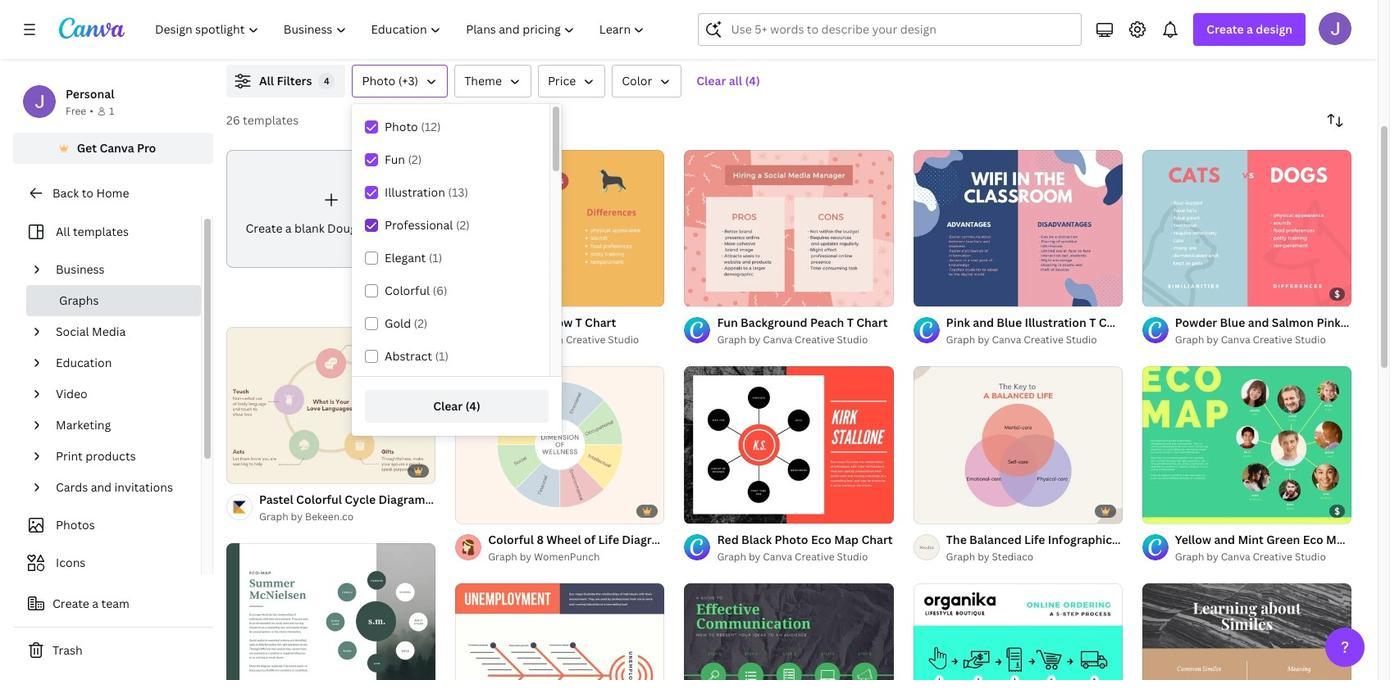 Task type: locate. For each thing, give the bounding box(es) containing it.
creative down red and yellow t chart 'link'
[[566, 333, 606, 347]]

products
[[86, 449, 136, 464]]

yellow
[[536, 315, 573, 331], [1175, 532, 1211, 548]]

business
[[56, 262, 105, 277]]

chart inside 'link'
[[385, 220, 416, 236]]

stediaco
[[992, 550, 1034, 564]]

graph inside yellow and mint green eco map chart graph by canva creative studio
[[1175, 550, 1204, 564]]

creative down fun background peach t chart link
[[795, 333, 834, 347]]

graph inside powder blue and salmon pink t chart graph by canva creative studio
[[1175, 333, 1204, 347]]

clear left all
[[696, 73, 726, 89]]

studio inside red black photo eco map chart graph by canva creative studio
[[837, 550, 868, 564]]

0 horizontal spatial all
[[56, 224, 70, 239]]

(1) right the abstract
[[435, 349, 449, 364]]

t
[[575, 315, 582, 331], [847, 315, 854, 331], [1089, 315, 1096, 331], [1343, 315, 1350, 331]]

and inside "link"
[[91, 480, 112, 495]]

0 horizontal spatial clear
[[433, 399, 463, 414]]

0 vertical spatial (1)
[[429, 250, 442, 266]]

0 vertical spatial clear
[[696, 73, 726, 89]]

creative inside pink and blue illustration t chart graph by canva creative studio
[[1024, 333, 1063, 347]]

0 horizontal spatial pink
[[946, 315, 970, 331]]

by down pastel
[[291, 510, 303, 524]]

1 vertical spatial yellow
[[1175, 532, 1211, 548]]

colorful up bekeen.co
[[296, 492, 342, 508]]

bekeen.co
[[305, 510, 354, 524]]

1 $ from the top
[[1334, 288, 1340, 300]]

0 vertical spatial red
[[488, 315, 510, 331]]

a inside button
[[92, 596, 98, 612]]

clear (4)
[[433, 399, 480, 414]]

creative down powder blue and salmon pink t chart link
[[1253, 333, 1292, 347]]

all down the back
[[56, 224, 70, 239]]

by down balanced
[[978, 550, 989, 564]]

creative inside powder blue and salmon pink t chart graph by canva creative studio
[[1253, 333, 1292, 347]]

create
[[1207, 21, 1244, 37], [246, 220, 282, 236], [52, 596, 89, 612]]

life inside 'colorful 8 wheel of life diagram graph graph by womenpunch'
[[598, 532, 619, 548]]

photo inside button
[[362, 73, 395, 89]]

business link
[[49, 254, 191, 285]]

the balanced life infographic venn diagram graph image
[[913, 367, 1123, 524]]

canva down mint
[[1221, 550, 1250, 564]]

green
[[1266, 532, 1300, 548]]

0 horizontal spatial diagram
[[378, 492, 425, 508]]

life up graph by stediaco link
[[1024, 532, 1045, 548]]

and for green
[[1214, 532, 1235, 548]]

venn
[[1115, 532, 1143, 548]]

canva left the pro
[[100, 140, 134, 156]]

photo (+3) button
[[352, 65, 448, 98]]

1 horizontal spatial clear
[[696, 73, 726, 89]]

0 horizontal spatial a
[[92, 596, 98, 612]]

back to home
[[52, 185, 129, 201]]

balanced
[[969, 532, 1022, 548]]

(2) for professional (2)
[[456, 217, 470, 233]]

1 horizontal spatial blue
[[1220, 315, 1245, 331]]

and for illustration
[[973, 315, 994, 331]]

create for create a blank doughnut chart
[[246, 220, 282, 236]]

0 vertical spatial (2)
[[408, 152, 422, 167]]

photo inside red black photo eco map chart graph by canva creative studio
[[775, 532, 808, 548]]

by inside the balanced life infographic venn diagram graph graph by stediaco
[[978, 550, 989, 564]]

0 vertical spatial templates
[[243, 112, 299, 128]]

a inside 'link'
[[285, 220, 292, 236]]

canva down black
[[763, 550, 792, 564]]

(1) right elegant at the top left of page
[[429, 250, 442, 266]]

0 horizontal spatial create
[[52, 596, 89, 612]]

yellow inside yellow and mint green eco map chart graph by canva creative studio
[[1175, 532, 1211, 548]]

0 horizontal spatial templates
[[73, 224, 129, 239]]

red inside red black photo eco map chart graph by canva creative studio
[[717, 532, 739, 548]]

all templates link
[[23, 217, 191, 248]]

eco
[[811, 532, 832, 548], [1303, 532, 1323, 548]]

0 vertical spatial create
[[1207, 21, 1244, 37]]

a left design
[[1247, 21, 1253, 37]]

graphs
[[59, 293, 99, 308]]

yellow inside red and yellow t chart graph by canva creative studio
[[536, 315, 573, 331]]

eco inside yellow and mint green eco map chart graph by canva creative studio
[[1303, 532, 1323, 548]]

eco right black
[[811, 532, 832, 548]]

chart inside yellow and mint green eco map chart graph by canva creative studio
[[1353, 532, 1385, 548]]

canva down background
[[763, 333, 792, 347]]

None search field
[[698, 13, 1082, 46]]

free •
[[66, 104, 93, 118]]

diagram for colorful
[[622, 532, 669, 548]]

2 horizontal spatial colorful
[[488, 532, 534, 548]]

graph by canva creative studio link for blue
[[946, 332, 1123, 349]]

creative down yellow and mint green eco map chart link
[[1253, 550, 1292, 564]]

1 horizontal spatial eco
[[1303, 532, 1323, 548]]

2 vertical spatial a
[[92, 596, 98, 612]]

create left design
[[1207, 21, 1244, 37]]

(1)
[[429, 250, 442, 266], [435, 349, 449, 364]]

1 vertical spatial clear
[[433, 399, 463, 414]]

1 horizontal spatial life
[[1024, 532, 1045, 548]]

yellow and mint green eco map chart graph by canva creative studio
[[1175, 532, 1385, 564]]

graph
[[488, 333, 517, 347], [717, 333, 746, 347], [946, 333, 975, 347], [1175, 333, 1204, 347], [428, 492, 462, 508], [259, 510, 288, 524], [671, 532, 706, 548], [1195, 532, 1230, 548], [488, 550, 517, 564], [717, 550, 746, 564], [946, 550, 975, 564], [1175, 550, 1204, 564]]

0 horizontal spatial illustration
[[385, 185, 445, 200]]

life inside the balanced life infographic venn diagram graph graph by stediaco
[[1024, 532, 1045, 548]]

templates for all templates
[[73, 224, 129, 239]]

fun left background
[[717, 315, 738, 331]]

1 vertical spatial (1)
[[435, 349, 449, 364]]

(2) right the gold on the top left of the page
[[414, 316, 428, 331]]

back to home link
[[13, 177, 213, 210]]

creative
[[566, 333, 606, 347], [795, 333, 834, 347], [1024, 333, 1063, 347], [1253, 333, 1292, 347], [795, 550, 834, 564], [1253, 550, 1292, 564]]

studio down "salmon"
[[1295, 333, 1326, 347]]

a inside dropdown button
[[1247, 21, 1253, 37]]

by inside powder blue and salmon pink t chart graph by canva creative studio
[[1207, 333, 1218, 347]]

3 t from the left
[[1089, 315, 1096, 331]]

studio down green on the bottom right of page
[[1295, 550, 1326, 564]]

and inside pink and blue illustration t chart graph by canva creative studio
[[973, 315, 994, 331]]

create down icons
[[52, 596, 89, 612]]

canva
[[100, 140, 134, 156], [534, 333, 563, 347], [763, 333, 792, 347], [992, 333, 1021, 347], [1221, 333, 1250, 347], [763, 550, 792, 564], [1221, 550, 1250, 564]]

all left filters
[[259, 73, 274, 89]]

studio down pink and blue illustration t chart link
[[1066, 333, 1097, 347]]

2 eco from the left
[[1303, 532, 1323, 548]]

$
[[1334, 288, 1340, 300], [1334, 505, 1340, 517]]

(4) inside button
[[465, 399, 480, 414]]

templates for 26 templates
[[243, 112, 299, 128]]

1 horizontal spatial yellow
[[1175, 532, 1211, 548]]

creative down pink and blue illustration t chart link
[[1024, 333, 1063, 347]]

diagram
[[378, 492, 425, 508], [622, 532, 669, 548], [1146, 532, 1193, 548]]

2 map from the left
[[1326, 532, 1351, 548]]

Search search field
[[731, 14, 1071, 45]]

(12)
[[421, 119, 441, 134]]

diagram right of
[[622, 532, 669, 548]]

pastel colorful cycle diagram graph image
[[226, 327, 436, 484]]

2 vertical spatial photo
[[775, 532, 808, 548]]

fun inside fun background peach t chart graph by canva creative studio
[[717, 315, 738, 331]]

doughnut charts templates image
[[1002, 0, 1351, 45]]

and inside yellow and mint green eco map chart graph by canva creative studio
[[1214, 532, 1235, 548]]

illustration
[[385, 185, 445, 200], [1025, 315, 1086, 331]]

top level navigation element
[[144, 13, 659, 46]]

by down yellow and mint green eco map chart link
[[1207, 550, 1218, 564]]

illustration (13)
[[385, 185, 468, 200]]

colorful for colorful 8 wheel of life diagram graph graph by womenpunch
[[488, 532, 534, 548]]

all for all filters
[[259, 73, 274, 89]]

2 horizontal spatial diagram
[[1146, 532, 1193, 548]]

creative inside red and yellow t chart graph by canva creative studio
[[566, 333, 606, 347]]

1 vertical spatial fun
[[717, 315, 738, 331]]

by down background
[[749, 333, 761, 347]]

0 vertical spatial fun
[[385, 152, 405, 167]]

cards and invitations link
[[49, 472, 191, 504]]

1 horizontal spatial diagram
[[622, 532, 669, 548]]

0 vertical spatial yellow
[[536, 315, 573, 331]]

1 vertical spatial templates
[[73, 224, 129, 239]]

0 horizontal spatial fun
[[385, 152, 405, 167]]

by inside red and yellow t chart graph by canva creative studio
[[520, 333, 532, 347]]

creative down red black photo eco map chart link
[[795, 550, 834, 564]]

2 blue from the left
[[1220, 315, 1245, 331]]

icons
[[56, 555, 86, 571]]

$ up yellow and mint green eco map chart link
[[1334, 505, 1340, 517]]

1 vertical spatial (4)
[[465, 399, 480, 414]]

(2) for gold (2)
[[414, 316, 428, 331]]

1 blue from the left
[[997, 315, 1022, 331]]

fun down photo (12)
[[385, 152, 405, 167]]

pink inside powder blue and salmon pink t chart graph by canva creative studio
[[1317, 315, 1341, 331]]

1
[[109, 104, 114, 118]]

0 vertical spatial photo
[[362, 73, 395, 89]]

diagram inside pastel colorful cycle diagram graph graph by bekeen.co
[[378, 492, 425, 508]]

diagram inside the balanced life infographic venn diagram graph graph by stediaco
[[1146, 532, 1193, 548]]

by down red and yellow t chart 'link'
[[520, 333, 532, 347]]

0 vertical spatial (4)
[[745, 73, 760, 89]]

red
[[488, 315, 510, 331], [717, 532, 739, 548]]

(1) for elegant (1)
[[429, 250, 442, 266]]

by inside pink and blue illustration t chart graph by canva creative studio
[[978, 333, 989, 347]]

the
[[946, 532, 967, 548]]

price button
[[538, 65, 605, 98]]

1 vertical spatial colorful
[[296, 492, 342, 508]]

1 vertical spatial all
[[56, 224, 70, 239]]

1 map from the left
[[834, 532, 859, 548]]

cards and invitations
[[56, 480, 173, 495]]

0 horizontal spatial red
[[488, 315, 510, 331]]

all
[[259, 73, 274, 89], [56, 224, 70, 239]]

red navy fishbone diagram chart image
[[455, 584, 665, 681]]

1 pink from the left
[[946, 315, 970, 331]]

1 horizontal spatial red
[[717, 532, 739, 548]]

colorful up gold (2)
[[385, 283, 430, 299]]

templates down back to home
[[73, 224, 129, 239]]

1 t from the left
[[575, 315, 582, 331]]

pro
[[137, 140, 156, 156]]

social
[[56, 324, 89, 340]]

clear for clear all (4)
[[696, 73, 726, 89]]

1 vertical spatial (2)
[[456, 217, 470, 233]]

2 pink from the left
[[1317, 315, 1341, 331]]

1 life from the left
[[598, 532, 619, 548]]

pastel colorful cycle diagram graph graph by bekeen.co
[[259, 492, 462, 524]]

chart inside red and yellow t chart graph by canva creative studio
[[585, 315, 616, 331]]

blue
[[997, 315, 1022, 331], [1220, 315, 1245, 331]]

mint
[[1238, 532, 1264, 548]]

colorful inside pastel colorful cycle diagram graph graph by bekeen.co
[[296, 492, 342, 508]]

red inside red and yellow t chart graph by canva creative studio
[[488, 315, 510, 331]]

2 $ from the top
[[1334, 505, 1340, 517]]

$ up powder blue and salmon pink t chart link
[[1334, 288, 1340, 300]]

1 eco from the left
[[811, 532, 832, 548]]

Sort by button
[[1319, 104, 1351, 137]]

2 horizontal spatial a
[[1247, 21, 1253, 37]]

life right of
[[598, 532, 619, 548]]

templates right 26
[[243, 112, 299, 128]]

red for red and yellow t chart
[[488, 315, 510, 331]]

1 horizontal spatial colorful
[[385, 283, 430, 299]]

studio down red and yellow t chart 'link'
[[608, 333, 639, 347]]

professional (2)
[[385, 217, 470, 233]]

theme
[[464, 73, 502, 89]]

clear down 'abstract (1)'
[[433, 399, 463, 414]]

1 horizontal spatial (4)
[[745, 73, 760, 89]]

(1) for abstract (1)
[[435, 349, 449, 364]]

4 t from the left
[[1343, 315, 1350, 331]]

1 horizontal spatial all
[[259, 73, 274, 89]]

studio inside pink and blue illustration t chart graph by canva creative studio
[[1066, 333, 1097, 347]]

a left team
[[92, 596, 98, 612]]

(2) down photo (12)
[[408, 152, 422, 167]]

by left "womenpunch"
[[520, 550, 532, 564]]

2 t from the left
[[847, 315, 854, 331]]

1 vertical spatial photo
[[385, 119, 418, 134]]

clear all (4)
[[696, 73, 760, 89]]

colorful left 8 on the left
[[488, 532, 534, 548]]

by
[[520, 333, 532, 347], [749, 333, 761, 347], [978, 333, 989, 347], [1207, 333, 1218, 347], [291, 510, 303, 524], [520, 550, 532, 564], [749, 550, 761, 564], [978, 550, 989, 564], [1207, 550, 1218, 564]]

1 horizontal spatial fun
[[717, 315, 738, 331]]

create left the blank
[[246, 220, 282, 236]]

1 vertical spatial illustration
[[1025, 315, 1086, 331]]

1 vertical spatial create
[[246, 220, 282, 236]]

elegant (1)
[[385, 250, 442, 266]]

0 vertical spatial illustration
[[385, 185, 445, 200]]

map inside red black photo eco map chart graph by canva creative studio
[[834, 532, 859, 548]]

by down black
[[749, 550, 761, 564]]

all for all templates
[[56, 224, 70, 239]]

2 horizontal spatial create
[[1207, 21, 1244, 37]]

0 horizontal spatial life
[[598, 532, 619, 548]]

photo left (+3)
[[362, 73, 395, 89]]

pink and blue illustration t chart link
[[946, 314, 1130, 332]]

1 horizontal spatial pink
[[1317, 315, 1341, 331]]

create a blank doughnut chart element
[[226, 150, 436, 268]]

and inside red and yellow t chart graph by canva creative studio
[[512, 315, 534, 331]]

diagram right the cycle
[[378, 492, 425, 508]]

0 horizontal spatial eco
[[811, 532, 832, 548]]

0 horizontal spatial blue
[[997, 315, 1022, 331]]

graph inside red and yellow t chart graph by canva creative studio
[[488, 333, 517, 347]]

colorful inside 'colorful 8 wheel of life diagram graph graph by womenpunch'
[[488, 532, 534, 548]]

canva down red and yellow t chart 'link'
[[534, 333, 563, 347]]

chart inside powder blue and salmon pink t chart graph by canva creative studio
[[1353, 315, 1384, 331]]

1 horizontal spatial illustration
[[1025, 315, 1086, 331]]

create inside dropdown button
[[1207, 21, 1244, 37]]

education
[[56, 355, 112, 371]]

0 horizontal spatial yellow
[[536, 315, 573, 331]]

diagram right venn in the bottom of the page
[[1146, 532, 1193, 548]]

blue inside powder blue and salmon pink t chart graph by canva creative studio
[[1220, 315, 1245, 331]]

by down powder
[[1207, 333, 1218, 347]]

studio down peach
[[837, 333, 868, 347]]

1 vertical spatial $
[[1334, 505, 1340, 517]]

studio down red black photo eco map chart link
[[837, 550, 868, 564]]

0 horizontal spatial (4)
[[465, 399, 480, 414]]

canva down pink and blue illustration t chart link
[[992, 333, 1021, 347]]

by inside pastel colorful cycle diagram graph graph by bekeen.co
[[291, 510, 303, 524]]

graph by canva creative studio link for and
[[1175, 332, 1351, 349]]

create for create a team
[[52, 596, 89, 612]]

create inside 'link'
[[246, 220, 282, 236]]

chart inside fun background peach t chart graph by canva creative studio
[[856, 315, 888, 331]]

womenpunch
[[534, 550, 600, 564]]

0 vertical spatial a
[[1247, 21, 1253, 37]]

clear for clear (4)
[[433, 399, 463, 414]]

photo
[[362, 73, 395, 89], [385, 119, 418, 134], [775, 532, 808, 548]]

0 horizontal spatial map
[[834, 532, 859, 548]]

create for create a design
[[1207, 21, 1244, 37]]

(13)
[[448, 185, 468, 200]]

1 vertical spatial a
[[285, 220, 292, 236]]

diagram inside 'colorful 8 wheel of life diagram graph graph by womenpunch'
[[622, 532, 669, 548]]

1 horizontal spatial create
[[246, 220, 282, 236]]

get
[[77, 140, 97, 156]]

1 vertical spatial red
[[717, 532, 739, 548]]

0 vertical spatial all
[[259, 73, 274, 89]]

a for blank
[[285, 220, 292, 236]]

clear inside button
[[433, 399, 463, 414]]

photo for photo (+3)
[[362, 73, 395, 89]]

by inside 'colorful 8 wheel of life diagram graph graph by womenpunch'
[[520, 550, 532, 564]]

studio
[[608, 333, 639, 347], [837, 333, 868, 347], [1066, 333, 1097, 347], [1295, 333, 1326, 347], [837, 550, 868, 564], [1295, 550, 1326, 564]]

colorful 8 wheel of life diagram graph image
[[455, 367, 665, 524]]

create a design
[[1207, 21, 1292, 37]]

colorful
[[385, 283, 430, 299], [296, 492, 342, 508], [488, 532, 534, 548]]

2 vertical spatial colorful
[[488, 532, 534, 548]]

pastel
[[259, 492, 293, 508]]

templates
[[243, 112, 299, 128], [73, 224, 129, 239]]

eco right green on the bottom right of page
[[1303, 532, 1323, 548]]

photo left the (12)
[[385, 119, 418, 134]]

clear
[[696, 73, 726, 89], [433, 399, 463, 414]]

and inside powder blue and salmon pink t chart graph by canva creative studio
[[1248, 315, 1269, 331]]

red black photo eco map chart graph by canva creative studio
[[717, 532, 893, 564]]

1 horizontal spatial templates
[[243, 112, 299, 128]]

a left the blank
[[285, 220, 292, 236]]

clear inside button
[[696, 73, 726, 89]]

red and yellow t chart graph by canva creative studio
[[488, 315, 639, 347]]

create inside button
[[52, 596, 89, 612]]

social media
[[56, 324, 126, 340]]

0 vertical spatial colorful
[[385, 283, 430, 299]]

marketing
[[56, 417, 111, 433]]

(2) down (13)
[[456, 217, 470, 233]]

0 horizontal spatial colorful
[[296, 492, 342, 508]]

by down pink and blue illustration t chart link
[[978, 333, 989, 347]]

photo right black
[[775, 532, 808, 548]]

2 life from the left
[[1024, 532, 1045, 548]]

creative inside fun background peach t chart graph by canva creative studio
[[795, 333, 834, 347]]

pink
[[946, 315, 970, 331], [1317, 315, 1341, 331]]

2 vertical spatial (2)
[[414, 316, 428, 331]]

1 horizontal spatial map
[[1326, 532, 1351, 548]]

canva down powder blue and salmon pink t chart link
[[1221, 333, 1250, 347]]

marketing link
[[49, 410, 191, 441]]

1 horizontal spatial a
[[285, 220, 292, 236]]

eco inside red black photo eco map chart graph by canva creative studio
[[811, 532, 832, 548]]

(2)
[[408, 152, 422, 167], [456, 217, 470, 233], [414, 316, 428, 331]]

0 vertical spatial $
[[1334, 288, 1340, 300]]

2 vertical spatial create
[[52, 596, 89, 612]]



Task type: describe. For each thing, give the bounding box(es) containing it.
home
[[96, 185, 129, 201]]

colorful 8 wheel of life diagram graph link
[[488, 531, 706, 549]]

media
[[92, 324, 126, 340]]

peach
[[810, 315, 844, 331]]

charcoal and green effective communication process flow chart image
[[684, 584, 894, 681]]

get canva pro button
[[13, 133, 213, 164]]

filters
[[277, 73, 312, 89]]

wheel
[[546, 532, 581, 548]]

t inside powder blue and salmon pink t chart graph by canva creative studio
[[1343, 315, 1350, 331]]

elegant
[[385, 250, 426, 266]]

education link
[[49, 348, 191, 379]]

canva inside fun background peach t chart graph by canva creative studio
[[763, 333, 792, 347]]

blue inside pink and blue illustration t chart graph by canva creative studio
[[997, 315, 1022, 331]]

all filters
[[259, 73, 312, 89]]

background
[[741, 315, 807, 331]]

4 filter options selected element
[[319, 73, 335, 89]]

(2) for fun (2)
[[408, 152, 422, 167]]

team
[[101, 596, 129, 612]]

by inside red black photo eco map chart graph by canva creative studio
[[749, 550, 761, 564]]

powder blue and salmon pink t chart link
[[1175, 314, 1384, 332]]

map inside yellow and mint green eco map chart graph by canva creative studio
[[1326, 532, 1351, 548]]

create a blank doughnut chart
[[246, 220, 416, 236]]

professional
[[385, 217, 453, 233]]

t inside pink and blue illustration t chart graph by canva creative studio
[[1089, 315, 1096, 331]]

trash
[[52, 643, 83, 659]]

price
[[548, 73, 576, 89]]

colorful for colorful (6)
[[385, 283, 430, 299]]

red and yellow t chart image
[[455, 150, 665, 307]]

illustration inside pink and blue illustration t chart graph by canva creative studio
[[1025, 315, 1086, 331]]

fun background peach t chart link
[[717, 314, 888, 332]]

all templates
[[56, 224, 129, 239]]

studio inside red and yellow t chart graph by canva creative studio
[[608, 333, 639, 347]]

26 templates
[[226, 112, 299, 128]]

fun for fun (2)
[[385, 152, 405, 167]]

canva inside powder blue and salmon pink t chart graph by canva creative studio
[[1221, 333, 1250, 347]]

graph by canva creative studio link for yellow
[[488, 332, 639, 349]]

blank
[[294, 220, 324, 236]]

color button
[[612, 65, 682, 98]]

chart inside red black photo eco map chart graph by canva creative studio
[[861, 532, 893, 548]]

powder blue and salmon pink t chart graph by canva creative studio
[[1175, 315, 1384, 347]]

yellow and mint green eco map chart link
[[1175, 531, 1385, 549]]

create a design button
[[1194, 13, 1306, 46]]

diagram for the
[[1146, 532, 1193, 548]]

cards
[[56, 480, 88, 495]]

creative inside yellow and mint green eco map chart graph by canva creative studio
[[1253, 550, 1292, 564]]

pastel colorful cycle diagram graph link
[[259, 491, 462, 509]]

studio inside powder blue and salmon pink t chart graph by canva creative studio
[[1295, 333, 1326, 347]]

gold (2)
[[385, 316, 428, 331]]

red for red black photo eco map chart
[[717, 532, 739, 548]]

theme button
[[454, 65, 531, 98]]

fun for fun background peach t chart graph by canva creative studio
[[717, 315, 738, 331]]

(4) inside button
[[745, 73, 760, 89]]

graph inside pink and blue illustration t chart graph by canva creative studio
[[946, 333, 975, 347]]

by inside yellow and mint green eco map chart graph by canva creative studio
[[1207, 550, 1218, 564]]

$ for t
[[1334, 288, 1340, 300]]

pink inside pink and blue illustration t chart graph by canva creative studio
[[946, 315, 970, 331]]

the balanced life infographic venn diagram graph link
[[946, 531, 1230, 549]]

green classic minimalist eco map chart image
[[226, 544, 436, 681]]

abstract (1)
[[385, 349, 449, 364]]

canva inside red black photo eco map chart graph by canva creative studio
[[763, 550, 792, 564]]

red black photo eco map chart link
[[717, 531, 893, 549]]

graph by canva creative studio link for mint
[[1175, 549, 1351, 566]]

trash link
[[13, 635, 213, 668]]

create a team
[[52, 596, 129, 612]]

salmon
[[1272, 315, 1314, 331]]

graph by canva creative studio link for peach
[[717, 332, 888, 349]]

•
[[90, 104, 93, 118]]

social media link
[[49, 317, 191, 348]]

print products
[[56, 449, 136, 464]]

t inside fun background peach t chart graph by canva creative studio
[[847, 315, 854, 331]]

(6)
[[433, 283, 447, 299]]

photo (12)
[[385, 119, 441, 134]]

cyan online ordering process flow chart image
[[913, 584, 1123, 681]]

get canva pro
[[77, 140, 156, 156]]

a for team
[[92, 596, 98, 612]]

chart inside pink and blue illustration t chart graph by canva creative studio
[[1099, 315, 1130, 331]]

video
[[56, 386, 87, 402]]

print products link
[[49, 441, 191, 472]]

yellow and mint green eco map chart image
[[1142, 367, 1351, 524]]

powder blue and salmon pink t chart image
[[1142, 150, 1351, 307]]

personal
[[66, 86, 114, 102]]

back
[[52, 185, 79, 201]]

(+3)
[[398, 73, 418, 89]]

t inside red and yellow t chart graph by canva creative studio
[[575, 315, 582, 331]]

$ for map
[[1334, 505, 1340, 517]]

studio inside yellow and mint green eco map chart graph by canva creative studio
[[1295, 550, 1326, 564]]

studio inside fun background peach t chart graph by canva creative studio
[[837, 333, 868, 347]]

pink and blue illustration t chart graph by canva creative studio
[[946, 315, 1130, 347]]

abstract
[[385, 349, 432, 364]]

free
[[66, 104, 86, 118]]

design
[[1256, 21, 1292, 37]]

print
[[56, 449, 83, 464]]

graph by canva creative studio link for photo
[[717, 549, 893, 566]]

photos
[[56, 517, 95, 533]]

pink and blue illustration t chart image
[[913, 150, 1123, 307]]

4
[[324, 75, 330, 87]]

video link
[[49, 379, 191, 410]]

graph inside fun background peach t chart graph by canva creative studio
[[717, 333, 746, 347]]

black
[[741, 532, 772, 548]]

graph by bekeen.co link
[[259, 509, 436, 526]]

and for t
[[512, 315, 534, 331]]

red black photo eco map chart image
[[684, 367, 894, 524]]

canva inside red and yellow t chart graph by canva creative studio
[[534, 333, 563, 347]]

graph by stediaco link
[[946, 549, 1123, 566]]

doughnut
[[327, 220, 382, 236]]

graph inside red black photo eco map chart graph by canva creative studio
[[717, 550, 746, 564]]

photo for photo (12)
[[385, 119, 418, 134]]

jacob simon image
[[1319, 12, 1351, 45]]

fun background peach t chart image
[[684, 150, 894, 307]]

clear all (4) button
[[688, 65, 768, 98]]

color
[[622, 73, 652, 89]]

photos link
[[23, 510, 191, 541]]

of
[[584, 532, 596, 548]]

creative inside red black photo eco map chart graph by canva creative studio
[[795, 550, 834, 564]]

beige t chart image
[[1142, 584, 1351, 681]]

colorful 8 wheel of life diagram graph graph by womenpunch
[[488, 532, 706, 564]]

a for design
[[1247, 21, 1253, 37]]

icons link
[[23, 548, 191, 579]]

canva inside button
[[100, 140, 134, 156]]

create a team button
[[13, 588, 213, 621]]

cycle
[[345, 492, 376, 508]]

graph by womenpunch link
[[488, 549, 665, 566]]

powder
[[1175, 315, 1217, 331]]

infographic
[[1048, 532, 1112, 548]]

canva inside pink and blue illustration t chart graph by canva creative studio
[[992, 333, 1021, 347]]

clear (4) button
[[365, 390, 549, 423]]

canva inside yellow and mint green eco map chart graph by canva creative studio
[[1221, 550, 1250, 564]]

by inside fun background peach t chart graph by canva creative studio
[[749, 333, 761, 347]]

invitations
[[114, 480, 173, 495]]



Task type: vqa. For each thing, say whether or not it's contained in the screenshot.


